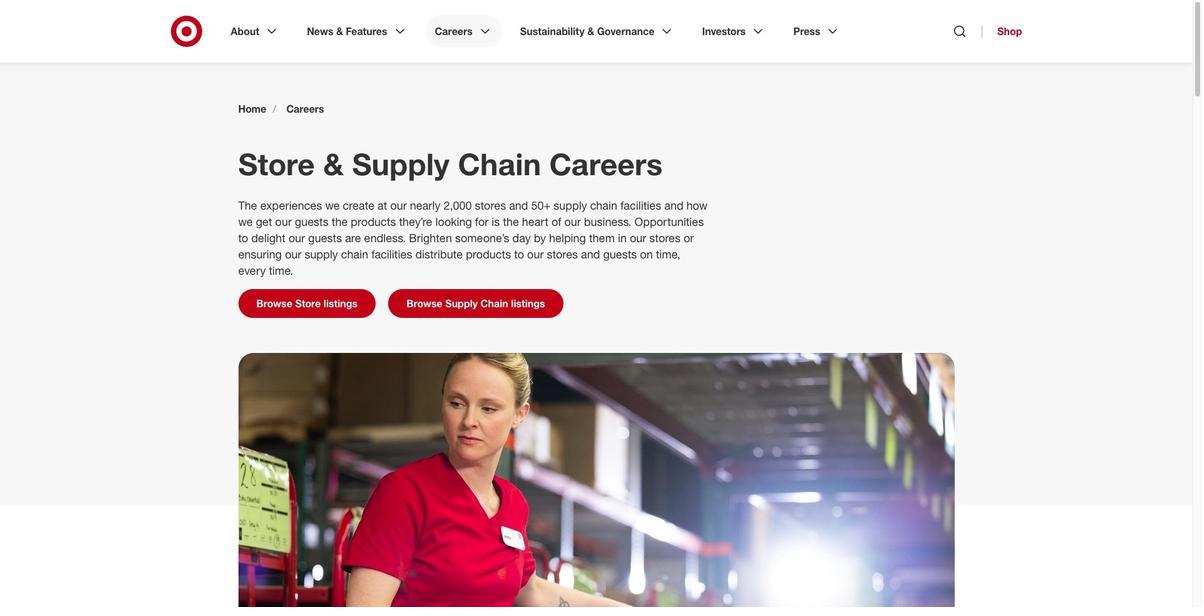 Task type: describe. For each thing, give the bounding box(es) containing it.
governance
[[597, 25, 655, 38]]

heart
[[522, 215, 549, 229]]

in
[[618, 231, 627, 245]]

1 vertical spatial chain
[[481, 297, 508, 310]]

someone's
[[455, 231, 509, 245]]

0 horizontal spatial to
[[238, 231, 248, 245]]

our right in
[[630, 231, 647, 245]]

investors link
[[694, 15, 775, 48]]

press
[[794, 25, 821, 38]]

1 vertical spatial guests
[[308, 231, 342, 245]]

sustainability
[[520, 25, 585, 38]]

1 horizontal spatial careers link
[[426, 15, 502, 48]]

0 vertical spatial guests
[[295, 215, 329, 229]]

our right delight
[[289, 231, 305, 245]]

0 horizontal spatial careers
[[286, 103, 324, 115]]

a person sitting in a chair image
[[238, 353, 955, 607]]

sustainability & governance
[[520, 25, 655, 38]]

time,
[[656, 247, 681, 261]]

0 horizontal spatial we
[[238, 215, 253, 229]]

1 vertical spatial supply
[[445, 297, 478, 310]]

0 horizontal spatial products
[[351, 215, 396, 229]]

50+
[[531, 199, 551, 212]]

1 vertical spatial careers link
[[286, 103, 324, 115]]

& for store
[[323, 146, 344, 182]]

1 vertical spatial supply
[[305, 247, 338, 261]]

browse supply chain listings
[[407, 297, 545, 310]]

looking
[[436, 215, 472, 229]]

delight
[[251, 231, 286, 245]]

news & features
[[307, 25, 387, 38]]

distribute
[[415, 247, 463, 261]]

1 vertical spatial chain
[[341, 247, 368, 261]]

our up the time.
[[285, 247, 302, 261]]

the
[[238, 199, 257, 212]]

our down experiences
[[275, 215, 292, 229]]

browse store listings link
[[238, 289, 376, 318]]

endless. brighten
[[364, 231, 452, 245]]

about link
[[222, 15, 288, 48]]

1 vertical spatial stores
[[650, 231, 681, 245]]

on
[[640, 247, 653, 261]]

0 vertical spatial supply
[[554, 199, 587, 212]]

create
[[343, 199, 375, 212]]

helping
[[549, 231, 586, 245]]

every
[[238, 264, 266, 277]]

0 horizontal spatial and
[[509, 199, 528, 212]]

0 vertical spatial chain
[[458, 146, 541, 182]]



Task type: vqa. For each thing, say whether or not it's contained in the screenshot.
'widening'
no



Task type: locate. For each thing, give the bounding box(es) containing it.
0 horizontal spatial facilities
[[372, 247, 412, 261]]

how
[[687, 199, 708, 212]]

0 vertical spatial to
[[238, 231, 248, 245]]

and
[[509, 199, 528, 212], [665, 199, 684, 212], [581, 247, 600, 261]]

2 horizontal spatial and
[[665, 199, 684, 212]]

1 horizontal spatial we
[[325, 199, 340, 212]]

is
[[492, 215, 500, 229]]

browse store listings
[[256, 297, 358, 310]]

2 vertical spatial careers
[[550, 146, 663, 182]]

0 horizontal spatial listings
[[324, 297, 358, 310]]

guests down experiences
[[295, 215, 329, 229]]

stores up time,
[[650, 231, 681, 245]]

shop
[[998, 25, 1022, 38]]

browse down distribute
[[407, 297, 443, 310]]

2 browse from the left
[[407, 297, 443, 310]]

0 vertical spatial stores
[[475, 199, 506, 212]]

1 horizontal spatial the
[[503, 215, 519, 229]]

2 the from the left
[[503, 215, 519, 229]]

2,000
[[444, 199, 472, 212]]

guests left the "are"
[[308, 231, 342, 245]]

browse for browse supply chain listings
[[407, 297, 443, 310]]

about
[[231, 25, 259, 38]]

nearly
[[410, 199, 441, 212]]

of
[[552, 215, 561, 229]]

0 horizontal spatial supply
[[305, 247, 338, 261]]

2 vertical spatial stores
[[547, 247, 578, 261]]

our down by
[[527, 247, 544, 261]]

chain
[[590, 199, 618, 212], [341, 247, 368, 261]]

listings
[[324, 297, 358, 310], [511, 297, 545, 310]]

0 vertical spatial chain
[[590, 199, 618, 212]]

1 horizontal spatial stores
[[547, 247, 578, 261]]

home link
[[238, 103, 266, 115]]

stores down helping
[[547, 247, 578, 261]]

1 browse from the left
[[256, 297, 293, 310]]

supply up the browse store listings
[[305, 247, 338, 261]]

0 vertical spatial products
[[351, 215, 396, 229]]

0 horizontal spatial the
[[332, 215, 348, 229]]

news & features link
[[298, 15, 416, 48]]

1 vertical spatial store
[[295, 297, 321, 310]]

them
[[589, 231, 615, 245]]

1 horizontal spatial browse
[[407, 297, 443, 310]]

our right at
[[390, 199, 407, 212]]

2 vertical spatial guests
[[603, 247, 637, 261]]

time.
[[269, 264, 293, 277]]

to
[[238, 231, 248, 245], [514, 247, 524, 261]]

1 horizontal spatial to
[[514, 247, 524, 261]]

supply up at
[[352, 146, 450, 182]]

1 horizontal spatial supply
[[554, 199, 587, 212]]

1 vertical spatial facilities
[[372, 247, 412, 261]]

0 vertical spatial careers link
[[426, 15, 502, 48]]

at
[[378, 199, 387, 212]]

1 listings from the left
[[324, 297, 358, 310]]

1 vertical spatial products
[[466, 247, 511, 261]]

& for sustainability
[[588, 25, 594, 38]]

1 horizontal spatial chain
[[590, 199, 618, 212]]

news
[[307, 25, 333, 38]]

are
[[345, 231, 361, 245]]

and up opportunities
[[665, 199, 684, 212]]

browse for browse store listings
[[256, 297, 293, 310]]

facilities down "endless. brighten"
[[372, 247, 412, 261]]

careers link
[[426, 15, 502, 48], [286, 103, 324, 115]]

by
[[534, 231, 546, 245]]

browse supply chain listings link
[[388, 289, 563, 318]]

supply
[[352, 146, 450, 182], [445, 297, 478, 310]]

experiences
[[260, 199, 322, 212]]

2 horizontal spatial stores
[[650, 231, 681, 245]]

&
[[336, 25, 343, 38], [588, 25, 594, 38], [323, 146, 344, 182]]

we
[[325, 199, 340, 212], [238, 215, 253, 229]]

supply down distribute
[[445, 297, 478, 310]]

our
[[390, 199, 407, 212], [275, 215, 292, 229], [565, 215, 581, 229], [289, 231, 305, 245], [630, 231, 647, 245], [285, 247, 302, 261], [527, 247, 544, 261]]

get
[[256, 215, 272, 229]]

or
[[684, 231, 694, 245]]

1 the from the left
[[332, 215, 348, 229]]

products down someone's
[[466, 247, 511, 261]]

investors
[[702, 25, 746, 38]]

press link
[[785, 15, 849, 48]]

shop link
[[982, 25, 1022, 38]]

0 vertical spatial we
[[325, 199, 340, 212]]

guests down in
[[603, 247, 637, 261]]

1 vertical spatial to
[[514, 247, 524, 261]]

facilities up opportunities
[[621, 199, 661, 212]]

products down at
[[351, 215, 396, 229]]

they're
[[399, 215, 432, 229]]

& inside 'link'
[[336, 25, 343, 38]]

the right is
[[503, 215, 519, 229]]

chain
[[458, 146, 541, 182], [481, 297, 508, 310]]

opportunities
[[635, 215, 704, 229]]

we down the on the left top of page
[[238, 215, 253, 229]]

1 horizontal spatial facilities
[[621, 199, 661, 212]]

features
[[346, 25, 387, 38]]

chain up business.
[[590, 199, 618, 212]]

business.
[[584, 215, 632, 229]]

guests
[[295, 215, 329, 229], [308, 231, 342, 245], [603, 247, 637, 261]]

1 horizontal spatial careers
[[435, 25, 473, 38]]

0 vertical spatial facilities
[[621, 199, 661, 212]]

0 vertical spatial store
[[238, 146, 315, 182]]

1 horizontal spatial listings
[[511, 297, 545, 310]]

to down day
[[514, 247, 524, 261]]

our right of
[[565, 215, 581, 229]]

stores up is
[[475, 199, 506, 212]]

0 vertical spatial supply
[[352, 146, 450, 182]]

we left create
[[325, 199, 340, 212]]

supply
[[554, 199, 587, 212], [305, 247, 338, 261]]

& for news
[[336, 25, 343, 38]]

to up ensuring
[[238, 231, 248, 245]]

for
[[475, 215, 489, 229]]

the experiences we create at our nearly 2,000 stores and 50+ supply chain facilities and how we get our guests the products they're looking for is the heart of our business. opportunities to delight our guests are endless. brighten someone's day by helping them in our stores or ensuring our supply chain facilities distribute products to our stores and guests on time, every time.
[[238, 199, 708, 277]]

store
[[238, 146, 315, 182], [295, 297, 321, 310]]

and down the them
[[581, 247, 600, 261]]

supply up of
[[554, 199, 587, 212]]

facilities
[[621, 199, 661, 212], [372, 247, 412, 261]]

0 horizontal spatial stores
[[475, 199, 506, 212]]

browse down the time.
[[256, 297, 293, 310]]

home
[[238, 103, 266, 115]]

1 vertical spatial careers
[[286, 103, 324, 115]]

0 horizontal spatial careers link
[[286, 103, 324, 115]]

2 horizontal spatial careers
[[550, 146, 663, 182]]

& right news
[[336, 25, 343, 38]]

sustainability & governance link
[[512, 15, 684, 48]]

stores
[[475, 199, 506, 212], [650, 231, 681, 245], [547, 247, 578, 261]]

and left 50+
[[509, 199, 528, 212]]

0 horizontal spatial chain
[[341, 247, 368, 261]]

1 horizontal spatial and
[[581, 247, 600, 261]]

0 horizontal spatial browse
[[256, 297, 293, 310]]

day
[[513, 231, 531, 245]]

browse
[[256, 297, 293, 310], [407, 297, 443, 310]]

& up create
[[323, 146, 344, 182]]

the up the "are"
[[332, 215, 348, 229]]

products
[[351, 215, 396, 229], [466, 247, 511, 261]]

chain down the "are"
[[341, 247, 368, 261]]

store & supply chain careers
[[238, 146, 663, 182]]

careers
[[435, 25, 473, 38], [286, 103, 324, 115], [550, 146, 663, 182]]

the
[[332, 215, 348, 229], [503, 215, 519, 229]]

0 vertical spatial careers
[[435, 25, 473, 38]]

1 horizontal spatial products
[[466, 247, 511, 261]]

ensuring
[[238, 247, 282, 261]]

& left governance
[[588, 25, 594, 38]]

2 listings from the left
[[511, 297, 545, 310]]

1 vertical spatial we
[[238, 215, 253, 229]]



